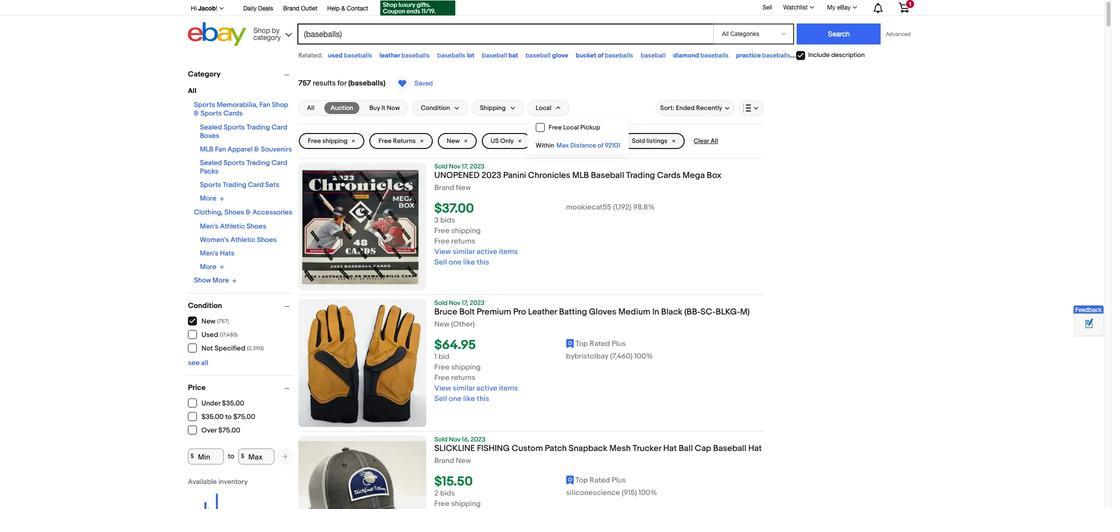 Task type: vqa. For each thing, say whether or not it's contained in the screenshot.
be
no



Task type: locate. For each thing, give the bounding box(es) containing it.
1 one from the top
[[449, 258, 462, 267]]

top right top rated plus image
[[576, 339, 588, 349]]

Minimum Value in $ text field
[[188, 448, 224, 464]]

buy it now link
[[364, 102, 406, 114]]

2 listings from the left
[[647, 137, 668, 145]]

top rated plus up siliconescience on the right bottom of page
[[576, 476, 626, 485]]

sell one like this link down 3
[[435, 258, 490, 267]]

sell inside bybristolbay (7,460) 100% free shipping free returns view similar active items sell one like this
[[435, 394, 447, 404]]

bruce bolt premium pro leather batting gloves medium in black (bb-sc-blkg-m) image
[[299, 299, 427, 427]]

items inside bybristolbay (7,460) 100% free shipping free returns view similar active items sell one like this
[[499, 384, 518, 393]]

1 top rated plus from the top
[[576, 339, 626, 349]]

0 vertical spatial sealed
[[200, 123, 222, 132]]

0 vertical spatial rated
[[590, 339, 610, 349]]

sell one like this link up '16,'
[[435, 394, 490, 404]]

nov inside sold  nov 16, 2023 slickline fishing custom patch snapback mesh trucker hat ball cap baseball hat brand new
[[449, 436, 461, 444]]

1 bid
[[435, 352, 450, 362]]

1 horizontal spatial listings
[[647, 137, 668, 145]]

1 returns from the top
[[452, 237, 476, 246]]

1 vertical spatial sell one like this link
[[435, 394, 490, 404]]

sealed down boxes
[[200, 159, 222, 167]]

baseball left diamond
[[641, 52, 666, 60]]

condition button up (757)
[[188, 301, 294, 310]]

sealed sports trading card boxes mlb fan apparel & souvenirs sealed sports trading card packs sports trading card sets
[[200, 123, 292, 189]]

0 vertical spatial baseball
[[591, 171, 625, 181]]

plus up (7,460)
[[612, 339, 626, 349]]

view similar active items link down $37.00
[[435, 247, 518, 257]]

distance
[[571, 142, 597, 150]]

1 horizontal spatial mlb
[[573, 171, 589, 181]]

premium
[[477, 307, 512, 317]]

athletic up women's athletic shoes link
[[220, 222, 245, 230]]

None submit
[[798, 24, 882, 45]]

rated up siliconescience on the right bottom of page
[[590, 476, 610, 485]]

0 horizontal spatial shop
[[254, 26, 270, 34]]

1 vertical spatial top rated plus
[[576, 476, 626, 485]]

memorabilia,
[[217, 101, 258, 109]]

cards up 'sealed sports trading card boxes' link
[[224, 109, 243, 118]]

shipping button
[[472, 100, 525, 116]]

0 vertical spatial card
[[272, 123, 287, 132]]

1 vertical spatial mlb
[[573, 171, 589, 181]]

clear all
[[694, 137, 719, 145]]

baseballs right rawlings
[[824, 52, 853, 60]]

listings down pickup
[[580, 137, 601, 145]]

1 horizontal spatial baseball
[[526, 52, 551, 60]]

0 vertical spatial top rated plus
[[576, 339, 626, 349]]

1 top from the top
[[576, 339, 588, 349]]

1 vertical spatial fan
[[215, 145, 226, 154]]

men's hats link
[[200, 249, 235, 257]]

glove
[[552, 52, 569, 60]]

top for $64.95
[[576, 339, 588, 349]]

& right help
[[342, 5, 345, 12]]

2023 inside sold  nov 16, 2023 slickline fishing custom patch snapback mesh trucker hat ball cap baseball hat brand new
[[471, 436, 486, 444]]

baseball down 92101
[[591, 171, 625, 181]]

2 view from the top
[[435, 384, 451, 393]]

help
[[327, 5, 340, 12]]

0 vertical spatial local
[[536, 104, 552, 112]]

siliconescience
[[567, 488, 621, 498]]

1 horizontal spatial hat
[[749, 444, 762, 454]]

sold for $15.50
[[435, 436, 448, 444]]

0 vertical spatial condition
[[421, 104, 450, 112]]

like up '16,'
[[464, 394, 476, 404]]

1 left bid
[[435, 352, 437, 362]]

bids right 3
[[441, 216, 455, 225]]

show more
[[194, 276, 229, 285]]

plus up (915)
[[612, 476, 626, 485]]

0 horizontal spatial cards
[[224, 109, 243, 118]]

bucket of baseballs
[[576, 52, 634, 60]]

0 horizontal spatial condition
[[188, 301, 222, 310]]

sports down packs
[[200, 181, 221, 189]]

new down slickline
[[456, 456, 471, 466]]

like inside bybristolbay (7,460) 100% free shipping free returns view similar active items sell one like this
[[464, 394, 476, 404]]

baseball left glove
[[526, 52, 551, 60]]

free returns
[[379, 137, 416, 145]]

sold down new link in the top left of the page
[[435, 163, 448, 171]]

nov
[[449, 163, 461, 171], [449, 299, 461, 307], [449, 436, 461, 444]]

trading inside sold  nov 17, 2023 unopened 2023 panini chronicles mlb baseball trading cards mega box brand new
[[627, 171, 656, 181]]

plus for $64.95
[[612, 339, 626, 349]]

nov for $37.00
[[449, 163, 461, 171]]

bolt
[[460, 307, 475, 317]]

1 up 'advanced'
[[909, 1, 912, 7]]

this inside bybristolbay (7,460) 100% free shipping free returns view similar active items sell one like this
[[477, 394, 490, 404]]

2 horizontal spatial baseball
[[641, 52, 666, 60]]

0 vertical spatial more
[[200, 194, 217, 203]]

baseball
[[591, 171, 625, 181], [714, 444, 747, 454]]

active
[[477, 247, 498, 257], [477, 384, 498, 393]]

$
[[191, 453, 194, 460], [241, 453, 245, 460]]

2 $ from the left
[[241, 453, 245, 460]]

new inside sold  nov 17, 2023 unopened 2023 panini chronicles mlb baseball trading cards mega box brand new
[[456, 183, 471, 193]]

baseballs for practice baseballs
[[763, 52, 791, 60]]

clothing, shoes & accessories
[[194, 208, 293, 216]]

all down 757
[[307, 104, 315, 112]]

men's down clothing,
[[200, 222, 219, 230]]

2 plus from the top
[[612, 476, 626, 485]]

2 vertical spatial nov
[[449, 436, 461, 444]]

sc-
[[701, 307, 716, 317]]

bruce bolt premium pro leather batting gloves medium in black (bb-sc-blkg-m) heading
[[435, 307, 750, 317]]

returns inside mookiecat55 (1,192) 98.8% 3 bids free shipping free returns view similar active items sell one like this
[[452, 237, 476, 246]]

1 this from the top
[[477, 258, 490, 267]]

rawlings baseballs
[[799, 52, 853, 60]]

condition up new (757)
[[188, 301, 222, 310]]

1 vertical spatial 100%
[[639, 488, 658, 498]]

more button up clothing,
[[200, 194, 225, 203]]

1 vertical spatial view similar active items link
[[435, 384, 518, 393]]

1 view from the top
[[435, 247, 451, 257]]

0 horizontal spatial hat
[[664, 444, 677, 454]]

my
[[828, 4, 836, 11]]

panini
[[504, 171, 527, 181]]

2 vertical spatial shoes
[[257, 235, 277, 244]]

sold  nov 17, 2023 unopened 2023 panini chronicles mlb baseball trading cards mega box brand new
[[435, 163, 722, 193]]

& down category at the left of the page
[[194, 109, 199, 118]]

100% for bybristolbay (7,460) 100% free shipping free returns view similar active items sell one like this
[[635, 352, 653, 361]]

shipping
[[323, 137, 348, 145], [452, 226, 481, 236], [452, 363, 481, 372], [452, 499, 481, 509]]

0 vertical spatial shop
[[254, 26, 270, 34]]

baseballs left 'lot'
[[438, 52, 466, 60]]

2 similar from the top
[[453, 384, 475, 393]]

1 vertical spatial more
[[200, 262, 217, 271]]

2 active from the top
[[477, 384, 498, 393]]

sold left '16,'
[[435, 436, 448, 444]]

2023
[[470, 163, 485, 171], [482, 171, 502, 181], [470, 299, 485, 307], [471, 436, 486, 444]]

boxes
[[200, 132, 220, 140]]

fan
[[260, 101, 271, 109], [215, 145, 226, 154]]

bruce bolt premium pro leather batting gloves medium in black (bb-sc-blkg-m) link
[[435, 307, 764, 320]]

0 vertical spatial one
[[449, 258, 462, 267]]

sold  nov 16, 2023 slickline fishing custom patch snapback mesh trucker hat ball cap baseball hat brand new
[[435, 436, 762, 466]]

1 for 1
[[909, 1, 912, 7]]

cards left mega
[[657, 171, 681, 181]]

1 horizontal spatial $
[[241, 453, 245, 460]]

baseball glove
[[526, 52, 569, 60]]

similar down $37.00
[[453, 247, 475, 257]]

0 vertical spatial nov
[[449, 163, 461, 171]]

0 horizontal spatial 1
[[435, 352, 437, 362]]

shipping inside "link"
[[323, 137, 348, 145]]

1 vertical spatial shop
[[272, 101, 288, 109]]

account navigation
[[186, 0, 917, 17]]

local up completed listings
[[564, 124, 579, 132]]

1 horizontal spatial 1
[[909, 1, 912, 7]]

0 horizontal spatial fan
[[215, 145, 226, 154]]

trading up the "98.8%"
[[627, 171, 656, 181]]

baseball bat
[[482, 52, 519, 60]]

mlb inside sold  nov 17, 2023 unopened 2023 panini chronicles mlb baseball trading cards mega box brand new
[[573, 171, 589, 181]]

completed listings link
[[536, 133, 618, 149]]

slickline fishing custom patch snapback mesh trucker hat ball cap baseball hat heading
[[435, 444, 762, 454]]

used
[[202, 331, 218, 339]]

main content
[[299, 65, 764, 509]]

0 horizontal spatial condition button
[[188, 301, 294, 310]]

sold left bolt
[[435, 299, 448, 307]]

athletic
[[220, 222, 245, 230], [231, 235, 256, 244]]

brand inside sold  nov 16, 2023 slickline fishing custom patch snapback mesh trucker hat ball cap baseball hat brand new
[[435, 456, 454, 466]]

new up unopened
[[447, 137, 460, 145]]

1 vertical spatial returns
[[452, 373, 476, 383]]

0 vertical spatial fan
[[260, 101, 271, 109]]

main content containing $37.00
[[299, 65, 764, 509]]

1 vertical spatial athletic
[[231, 235, 256, 244]]

baseballs for leather baseballs
[[402, 52, 430, 60]]

mlb inside sealed sports trading card boxes mlb fan apparel & souvenirs sealed sports trading card packs sports trading card sets
[[200, 145, 214, 154]]

returns down $64.95 on the bottom left of page
[[452, 373, 476, 383]]

bybristolbay (7,460) 100% free shipping free returns view similar active items sell one like this
[[435, 352, 653, 404]]

nov inside sold  nov 17, 2023 bruce bolt premium pro leather batting gloves medium in black (bb-sc-blkg-m) new (other)
[[449, 299, 461, 307]]

17, inside sold  nov 17, 2023 bruce bolt premium pro leather batting gloves medium in black (bb-sc-blkg-m) new (other)
[[462, 299, 469, 307]]

shipping down 2 bids
[[452, 499, 481, 509]]

1 plus from the top
[[612, 339, 626, 349]]

1 items from the top
[[499, 247, 518, 257]]

top for $15.50
[[576, 476, 588, 485]]

1 vertical spatial items
[[499, 384, 518, 393]]

more button
[[200, 194, 225, 203], [200, 262, 225, 271]]

17, down new link in the top left of the page
[[462, 163, 469, 171]]

1 bids from the top
[[441, 216, 455, 225]]

free inside free shipping "link"
[[308, 137, 321, 145]]

brand inside account navigation
[[283, 5, 300, 12]]

1 vertical spatial cards
[[657, 171, 681, 181]]

cards inside the sports memorabilia, fan shop & sports cards
[[224, 109, 243, 118]]

shoes up men's athletic shoes link
[[225, 208, 244, 216]]

2023 up (other)
[[470, 299, 485, 307]]

similar inside bybristolbay (7,460) 100% free shipping free returns view similar active items sell one like this
[[453, 384, 475, 393]]

2 vertical spatial sell
[[435, 394, 447, 404]]

baseballs right 'used'
[[344, 52, 372, 60]]

2 returns from the top
[[452, 373, 476, 383]]

completed listings
[[545, 137, 601, 145]]

17, for $37.00
[[462, 163, 469, 171]]

view down 3
[[435, 247, 451, 257]]

this inside mookiecat55 (1,192) 98.8% 3 bids free shipping free returns view similar active items sell one like this
[[477, 258, 490, 267]]

2 vertical spatial brand
[[435, 456, 454, 466]]

& inside the sports memorabilia, fan shop & sports cards
[[194, 109, 199, 118]]

all link
[[301, 102, 321, 114]]

1 vertical spatial one
[[449, 394, 462, 404]]

17, for $64.95
[[462, 299, 469, 307]]

nov up (other)
[[449, 299, 461, 307]]

more up clothing,
[[200, 194, 217, 203]]

jacob
[[198, 5, 216, 12]]

baseball left bat
[[482, 52, 507, 60]]

condition button down saved
[[413, 100, 469, 116]]

0 vertical spatial top
[[576, 339, 588, 349]]

1 nov from the top
[[449, 163, 461, 171]]

bid
[[439, 352, 450, 362]]

2 nov from the top
[[449, 299, 461, 307]]

sold inside sold  nov 17, 2023 bruce bolt premium pro leather batting gloves medium in black (bb-sc-blkg-m) new (other)
[[435, 299, 448, 307]]

2 one from the top
[[449, 394, 462, 404]]

100% inside siliconescience (915) 100% free shipping
[[639, 488, 658, 498]]

16,
[[462, 436, 470, 444]]

2 like from the top
[[464, 394, 476, 404]]

over $75.00 link
[[188, 425, 241, 435]]

bids inside mookiecat55 (1,192) 98.8% 3 bids free shipping free returns view similar active items sell one like this
[[441, 216, 455, 225]]

1 active from the top
[[477, 247, 498, 257]]

1 vertical spatial top
[[576, 476, 588, 485]]

new down unopened
[[456, 183, 471, 193]]

2023 for $15.50
[[471, 436, 486, 444]]

my ebay link
[[822, 2, 862, 14]]

shipping down $37.00
[[452, 226, 481, 236]]

top rated plus image
[[567, 339, 574, 348]]

active inside mookiecat55 (1,192) 98.8% 3 bids free shipping free returns view similar active items sell one like this
[[477, 247, 498, 257]]

0 vertical spatial cards
[[224, 109, 243, 118]]

shop inside shop by category
[[254, 26, 270, 34]]

1 link
[[893, 0, 916, 15]]

2 baseball from the left
[[526, 52, 551, 60]]

2 items from the top
[[499, 384, 518, 393]]

5 baseballs from the left
[[701, 52, 729, 60]]

92101
[[605, 142, 621, 150]]

7 baseballs from the left
[[824, 52, 853, 60]]

items inside mookiecat55 (1,192) 98.8% 3 bids free shipping free returns view similar active items sell one like this
[[499, 247, 518, 257]]

2 rated from the top
[[590, 476, 610, 485]]

new inside sold  nov 17, 2023 bruce bolt premium pro leather batting gloves medium in black (bb-sc-blkg-m) new (other)
[[435, 320, 450, 329]]

shoes down accessories at the left top
[[257, 235, 277, 244]]

(bb-
[[685, 307, 701, 317]]

0 vertical spatial sell
[[763, 4, 773, 11]]

to left maximum value in $ text box
[[228, 452, 235, 461]]

baseballs
[[344, 52, 372, 60], [402, 52, 430, 60], [438, 52, 466, 60], [606, 52, 634, 60], [701, 52, 729, 60], [763, 52, 791, 60], [824, 52, 853, 60]]

rated
[[590, 339, 610, 349], [590, 476, 610, 485]]

3 baseballs from the left
[[438, 52, 466, 60]]

0 vertical spatial similar
[[453, 247, 475, 257]]

2 top rated plus from the top
[[576, 476, 626, 485]]

2 17, from the top
[[462, 299, 469, 307]]

new down bruce
[[435, 320, 450, 329]]

1 rated from the top
[[590, 339, 610, 349]]

0 vertical spatial brand
[[283, 5, 300, 12]]

condition for bottommost condition dropdown button
[[188, 301, 222, 310]]

0 vertical spatial of
[[598, 52, 604, 60]]

(915)
[[622, 488, 637, 498]]

similar down $64.95 on the bottom left of page
[[453, 384, 475, 393]]

clothing,
[[194, 208, 223, 216]]

0 vertical spatial more button
[[200, 194, 225, 203]]

2 vertical spatial all
[[711, 137, 719, 145]]

sealed down "memorabilia,"
[[200, 123, 222, 132]]

nov left '16,'
[[449, 436, 461, 444]]

top right top rated plus icon
[[576, 476, 588, 485]]

1 similar from the top
[[453, 247, 475, 257]]

2023 inside sold  nov 17, 2023 bruce bolt premium pro leather batting gloves medium in black (bb-sc-blkg-m) new (other)
[[470, 299, 485, 307]]

0 vertical spatial this
[[477, 258, 490, 267]]

new inside sold  nov 16, 2023 slickline fishing custom patch snapback mesh trucker hat ball cap baseball hat brand new
[[456, 456, 471, 466]]

1 horizontal spatial all
[[307, 104, 315, 112]]

shop left all link
[[272, 101, 288, 109]]

1 vertical spatial all
[[307, 104, 315, 112]]

sell down 1 bid
[[435, 394, 447, 404]]

0 vertical spatial 100%
[[635, 352, 653, 361]]

card down souvenirs
[[272, 159, 287, 167]]

shipping down $64.95 on the bottom left of page
[[452, 363, 481, 372]]

2 view similar active items link from the top
[[435, 384, 518, 393]]

0 horizontal spatial listings
[[580, 137, 601, 145]]

1 17, from the top
[[462, 163, 469, 171]]

17, inside sold  nov 17, 2023 unopened 2023 panini chronicles mlb baseball trading cards mega box brand new
[[462, 163, 469, 171]]

0 vertical spatial $35.00
[[222, 399, 244, 408]]

medium
[[619, 307, 651, 317]]

1 vertical spatial sell
[[435, 258, 447, 267]]

$75.00 down the under $35.00 on the bottom left of the page
[[233, 413, 255, 421]]

1 listings from the left
[[580, 137, 601, 145]]

1 vertical spatial bids
[[441, 489, 455, 498]]

inventory
[[219, 477, 248, 486]]

2 hat from the left
[[749, 444, 762, 454]]

$75.00 down $35.00 to $75.00
[[218, 426, 240, 435]]

accessories
[[253, 208, 293, 216]]

mlb down distance
[[573, 171, 589, 181]]

$35.00 up $35.00 to $75.00
[[222, 399, 244, 408]]

0 horizontal spatial baseball
[[482, 52, 507, 60]]

new up used
[[202, 317, 216, 326]]

of left 92101
[[598, 142, 604, 150]]

get the coupon image
[[380, 1, 455, 16]]

$35.00 up 'over $75.00' link
[[202, 413, 224, 421]]

sold for $37.00
[[435, 163, 448, 171]]

1 horizontal spatial condition
[[421, 104, 450, 112]]

1 baseball from the left
[[482, 52, 507, 60]]

100%
[[635, 352, 653, 361], [639, 488, 658, 498]]

to down the under $35.00 on the bottom left of the page
[[225, 413, 232, 421]]

3 nov from the top
[[449, 436, 461, 444]]

of right bucket
[[598, 52, 604, 60]]

1 vertical spatial of
[[598, 142, 604, 150]]

1 vertical spatial $75.00
[[218, 426, 240, 435]]

6 baseballs from the left
[[763, 52, 791, 60]]

all right clear
[[711, 137, 719, 145]]

more button up show more
[[200, 262, 225, 271]]

sports memorabilia, fan shop & sports cards link
[[194, 101, 288, 118]]

description
[[832, 51, 865, 59]]

similar
[[453, 247, 475, 257], [453, 384, 475, 393]]

1 vertical spatial 1
[[435, 352, 437, 362]]

view similar active items link down bid
[[435, 384, 518, 393]]

1 vertical spatial sealed
[[200, 159, 222, 167]]

1 vertical spatial plus
[[612, 476, 626, 485]]

1 baseballs from the left
[[344, 52, 372, 60]]

new
[[447, 137, 460, 145], [456, 183, 471, 193], [202, 317, 216, 326], [435, 320, 450, 329], [456, 456, 471, 466]]

listings down sort:
[[647, 137, 668, 145]]

listings for completed listings
[[580, 137, 601, 145]]

athletic down men's athletic shoes link
[[231, 235, 256, 244]]

0 vertical spatial returns
[[452, 237, 476, 246]]

2 top from the top
[[576, 476, 588, 485]]

bybristolbay
[[567, 352, 609, 361]]

top rated plus image
[[567, 475, 574, 484]]

leather
[[380, 52, 400, 60]]

top rated plus
[[576, 339, 626, 349], [576, 476, 626, 485]]

baseballs for used baseballs
[[344, 52, 372, 60]]

baseball right cap
[[714, 444, 747, 454]]

similar inside mookiecat55 (1,192) 98.8% 3 bids free shipping free returns view similar active items sell one like this
[[453, 247, 475, 257]]

view similar active items link
[[435, 247, 518, 257], [435, 384, 518, 393]]

1 vertical spatial more button
[[200, 262, 225, 271]]

Maximum Value in $ text field
[[239, 448, 275, 464]]

0 vertical spatial 1
[[909, 1, 912, 7]]

shop by category
[[254, 26, 281, 41]]

0 horizontal spatial $
[[191, 453, 194, 460]]

returns
[[452, 237, 476, 246], [452, 373, 476, 383]]

rated up bybristolbay
[[590, 339, 610, 349]]

fan down boxes
[[215, 145, 226, 154]]

1 vertical spatial 17,
[[462, 299, 469, 307]]

$ up inventory
[[241, 453, 245, 460]]

0 vertical spatial view
[[435, 247, 451, 257]]

mlb down boxes
[[200, 145, 214, 154]]

sell inside account navigation
[[763, 4, 773, 11]]

not
[[202, 344, 213, 353]]

1 vertical spatial baseball
[[714, 444, 747, 454]]

1 vertical spatial rated
[[590, 476, 610, 485]]

0 vertical spatial 17,
[[462, 163, 469, 171]]

nov inside sold  nov 17, 2023 unopened 2023 panini chronicles mlb baseball trading cards mega box brand new
[[449, 163, 461, 171]]

sell
[[763, 4, 773, 11], [435, 258, 447, 267], [435, 394, 447, 404]]

returns inside bybristolbay (7,460) 100% free shipping free returns view similar active items sell one like this
[[452, 373, 476, 383]]

completed
[[545, 137, 579, 145]]

advanced
[[887, 31, 911, 37]]

1 inside 1 link
[[909, 1, 912, 7]]

baseball for glove
[[526, 52, 551, 60]]

100% right (7,460)
[[635, 352, 653, 361]]

0 vertical spatial bids
[[441, 216, 455, 225]]

17, right bruce
[[462, 299, 469, 307]]

2 sell one like this link from the top
[[435, 394, 490, 404]]

0 vertical spatial condition button
[[413, 100, 469, 116]]

see all
[[188, 358, 209, 367]]

1 vertical spatial like
[[464, 394, 476, 404]]

baseballs right leather
[[402, 52, 430, 60]]

0 vertical spatial mlb
[[200, 145, 214, 154]]

baseballs right diamond
[[701, 52, 729, 60]]

$15.50
[[435, 474, 473, 490]]

more up show more
[[200, 262, 217, 271]]

brand inside sold  nov 17, 2023 unopened 2023 panini chronicles mlb baseball trading cards mega box brand new
[[435, 183, 454, 193]]

condition inside dropdown button
[[421, 104, 450, 112]]

2 baseballs from the left
[[402, 52, 430, 60]]

card
[[272, 123, 287, 132], [272, 159, 287, 167], [248, 181, 264, 189]]

brand down slickline
[[435, 456, 454, 466]]

unopened 2023 panini chronicles mlb baseball trading cards mega box link
[[435, 171, 764, 184]]

bids right 2
[[441, 489, 455, 498]]

2 this from the top
[[477, 394, 490, 404]]

men's
[[200, 222, 219, 230], [200, 249, 219, 257]]

sell left 'watchlist'
[[763, 4, 773, 11]]

1 vertical spatial view
[[435, 384, 451, 393]]

0 horizontal spatial all
[[188, 87, 197, 95]]

men's down women's
[[200, 249, 219, 257]]

sports down category at the left of the page
[[194, 101, 215, 109]]

daily deals
[[244, 5, 273, 12]]

0 horizontal spatial local
[[536, 104, 552, 112]]

new link
[[438, 133, 477, 149]]

1 vertical spatial brand
[[435, 183, 454, 193]]

1 horizontal spatial shop
[[272, 101, 288, 109]]

condition
[[421, 104, 450, 112], [188, 301, 222, 310]]

sold inside sold  nov 17, 2023 unopened 2023 panini chronicles mlb baseball trading cards mega box brand new
[[435, 163, 448, 171]]

like
[[464, 258, 476, 267], [464, 394, 476, 404]]

1 like from the top
[[464, 258, 476, 267]]

shipping inside siliconescience (915) 100% free shipping
[[452, 499, 481, 509]]

lot
[[467, 52, 475, 60]]

2 horizontal spatial all
[[711, 137, 719, 145]]

1 horizontal spatial fan
[[260, 101, 271, 109]]

0 vertical spatial plus
[[612, 339, 626, 349]]

1 vertical spatial local
[[564, 124, 579, 132]]

like inside mookiecat55 (1,192) 98.8% 3 bids free shipping free returns view similar active items sell one like this
[[464, 258, 476, 267]]

card left sets
[[248, 181, 264, 189]]

(baseballs)
[[348, 79, 386, 88]]

1 horizontal spatial baseball
[[714, 444, 747, 454]]

rated for $64.95
[[590, 339, 610, 349]]

2 vertical spatial more
[[213, 276, 229, 285]]

0 vertical spatial sell one like this link
[[435, 258, 490, 267]]

$35.00 to $75.00
[[202, 413, 255, 421]]

1 horizontal spatial cards
[[657, 171, 681, 181]]

more for 2nd 'more' button from the bottom
[[200, 194, 217, 203]]

hi jacob !
[[191, 5, 218, 12]]

1 $ from the left
[[191, 453, 194, 460]]

& inside the help & contact link
[[342, 5, 345, 12]]

slickline
[[435, 444, 475, 454]]

2023 down new link in the top left of the page
[[470, 163, 485, 171]]

100% inside bybristolbay (7,460) 100% free shipping free returns view similar active items sell one like this
[[635, 352, 653, 361]]

sealed sports trading card boxes link
[[200, 123, 287, 140]]

sold inside sold  nov 16, 2023 slickline fishing custom patch snapback mesh trucker hat ball cap baseball hat brand new
[[435, 436, 448, 444]]

baseballs right bucket
[[606, 52, 634, 60]]



Task type: describe. For each thing, give the bounding box(es) containing it.
practice baseballs
[[737, 52, 791, 60]]

sports memorabilia, fan shop & sports cards
[[194, 101, 288, 118]]

baseball for bat
[[482, 52, 507, 60]]

daily
[[244, 5, 257, 12]]

unopened
[[435, 171, 480, 181]]

outlet
[[301, 5, 317, 12]]

condition for the rightmost condition dropdown button
[[421, 104, 450, 112]]

free local pickup
[[549, 124, 601, 132]]

sealed sports trading card packs link
[[200, 159, 287, 176]]

$ for maximum value in $ text box
[[241, 453, 245, 460]]

Search for anything text field
[[299, 25, 712, 44]]

sell inside mookiecat55 (1,192) 98.8% 3 bids free shipping free returns view similar active items sell one like this
[[435, 258, 447, 267]]

sold  nov 17, 2023 bruce bolt premium pro leather batting gloves medium in black (bb-sc-blkg-m) new (other)
[[435, 299, 750, 329]]

fan inside the sports memorabilia, fan shop & sports cards
[[260, 101, 271, 109]]

$ for "minimum value in $" "text field"
[[191, 453, 194, 460]]

blkg-
[[716, 307, 741, 317]]

100% for siliconescience (915) 100% free shipping
[[639, 488, 658, 498]]

free inside siliconescience (915) 100% free shipping
[[435, 499, 450, 509]]

top rated plus for $15.50
[[576, 476, 626, 485]]

view inside bybristolbay (7,460) 100% free shipping free returns view similar active items sell one like this
[[435, 384, 451, 393]]

local button
[[528, 100, 570, 116]]

0 vertical spatial all
[[188, 87, 197, 95]]

mookiecat55 (1,192) 98.8% 3 bids free shipping free returns view similar active items sell one like this
[[435, 203, 655, 267]]

advanced link
[[882, 24, 916, 44]]

unopened 2023 panini chronicles mlb baseball trading cards mega box image
[[299, 163, 427, 291]]

not specified (2,390)
[[202, 344, 264, 353]]

trading down sports memorabilia, fan shop & sports cards link
[[247, 123, 270, 132]]

my ebay
[[828, 4, 851, 11]]

slickline fishing custom patch snapback mesh trucker hat ball cap baseball hat link
[[435, 444, 764, 457]]

2 bids from the top
[[441, 489, 455, 498]]

bat
[[509, 52, 519, 60]]

local inside dropdown button
[[536, 104, 552, 112]]

fan inside sealed sports trading card boxes mlb fan apparel & souvenirs sealed sports trading card packs sports trading card sets
[[215, 145, 226, 154]]

3
[[435, 216, 439, 225]]

0 vertical spatial to
[[225, 413, 232, 421]]

packs
[[200, 167, 219, 176]]

2023 for $37.00
[[470, 163, 485, 171]]

clear
[[694, 137, 710, 145]]

0 vertical spatial shoes
[[225, 208, 244, 216]]

2023 left panini
[[482, 171, 502, 181]]

include
[[809, 51, 830, 59]]

pickup
[[581, 124, 601, 132]]

top rated plus for $64.95
[[576, 339, 626, 349]]

slickline fishing custom patch snapback mesh trucker hat ball cap baseball hat image
[[299, 441, 427, 509]]

1 hat from the left
[[664, 444, 677, 454]]

(other)
[[451, 320, 475, 329]]

2 bids
[[435, 489, 455, 498]]

& up men's athletic shoes link
[[246, 208, 251, 216]]

in
[[653, 307, 660, 317]]

custom
[[512, 444, 543, 454]]

diamond baseballs
[[674, 52, 729, 60]]

returns
[[393, 137, 416, 145]]

graph of available inventory between $0 and $1000+ image
[[188, 477, 273, 509]]

hats
[[220, 249, 235, 257]]

related:
[[299, 52, 323, 60]]

new (757)
[[202, 317, 229, 326]]

new inside new link
[[447, 137, 460, 145]]

& inside sealed sports trading card boxes mlb fan apparel & souvenirs sealed sports trading card packs sports trading card sets
[[254, 145, 259, 154]]

watchlist link
[[778, 2, 819, 14]]

free shipping
[[308, 137, 348, 145]]

us
[[491, 137, 499, 145]]

active inside bybristolbay (7,460) 100% free shipping free returns view similar active items sell one like this
[[477, 384, 498, 393]]

bucket
[[576, 52, 597, 60]]

2 more button from the top
[[200, 262, 225, 271]]

ended
[[676, 104, 695, 112]]

unopened 2023 panini chronicles mlb baseball trading cards mega box heading
[[435, 171, 722, 181]]

black
[[662, 307, 683, 317]]

sold for $64.95
[[435, 299, 448, 307]]

shipping
[[480, 104, 506, 112]]

(7,460)
[[610, 352, 633, 361]]

nov for $15.50
[[449, 436, 461, 444]]

siliconescience (915) 100% free shipping
[[435, 488, 658, 509]]

fishing
[[477, 444, 510, 454]]

baseball inside sold  nov 17, 2023 unopened 2023 panini chronicles mlb baseball trading cards mega box brand new
[[591, 171, 625, 181]]

2023 for $64.95
[[470, 299, 485, 307]]

1 more button from the top
[[200, 194, 225, 203]]

listings for sold listings
[[647, 137, 668, 145]]

sports down apparel at the left of the page
[[224, 159, 245, 167]]

daily deals link
[[244, 4, 273, 15]]

free inside the free returns link
[[379, 137, 392, 145]]

shop by category banner
[[186, 0, 917, 49]]

results
[[313, 79, 336, 88]]

women's
[[200, 235, 229, 244]]

one inside bybristolbay (7,460) 100% free shipping free returns view similar active items sell one like this
[[449, 394, 462, 404]]

1 sell one like this link from the top
[[435, 258, 490, 267]]

show more button
[[194, 276, 237, 285]]

free returns link
[[370, 133, 433, 149]]

757
[[299, 79, 311, 88]]

1 for 1 bid
[[435, 352, 437, 362]]

1 vertical spatial shoes
[[247, 222, 266, 230]]

$35.00 to $75.00 link
[[188, 412, 256, 421]]

trading down mlb fan apparel & souvenirs link
[[247, 159, 270, 167]]

1 horizontal spatial local
[[564, 124, 579, 132]]

clothing, shoes & accessories link
[[194, 208, 293, 216]]

watchlist
[[784, 4, 808, 11]]

1 sealed from the top
[[200, 123, 222, 132]]

help & contact
[[327, 5, 368, 12]]

by
[[272, 26, 280, 34]]

feedback
[[1076, 307, 1103, 314]]

specified
[[215, 344, 245, 353]]

mlb fan apparel & souvenirs link
[[200, 145, 292, 154]]

0 vertical spatial athletic
[[220, 222, 245, 230]]

trading down sealed sports trading card packs link
[[223, 181, 246, 189]]

chronicles
[[528, 171, 571, 181]]

used (17,483)
[[202, 331, 238, 339]]

batting
[[559, 307, 587, 317]]

view inside mookiecat55 (1,192) 98.8% 3 bids free shipping free returns view similar active items sell one like this
[[435, 247, 451, 257]]

pro
[[514, 307, 527, 317]]

baseball inside sold  nov 16, 2023 slickline fishing custom patch snapback mesh trucker hat ball cap baseball hat brand new
[[714, 444, 747, 454]]

2 vertical spatial card
[[248, 181, 264, 189]]

1 vertical spatial condition button
[[188, 301, 294, 310]]

see all button
[[188, 358, 209, 367]]

see
[[188, 358, 200, 367]]

2 men's from the top
[[200, 249, 219, 257]]

1 vertical spatial to
[[228, 452, 235, 461]]

more inside button
[[213, 276, 229, 285]]

0 vertical spatial $75.00
[[233, 413, 255, 421]]

rated for $15.50
[[590, 476, 610, 485]]

trucker
[[633, 444, 662, 454]]

us only link
[[482, 133, 531, 149]]

within max distance of 92101
[[536, 142, 621, 150]]

2 sealed from the top
[[200, 159, 222, 167]]

shipping inside bybristolbay (7,460) 100% free shipping free returns view similar active items sell one like this
[[452, 363, 481, 372]]

leather baseballs
[[380, 52, 430, 60]]

3 baseball from the left
[[641, 52, 666, 60]]

clear all link
[[690, 133, 723, 149]]

none submit inside "shop by category" banner
[[798, 24, 882, 45]]

include description
[[809, 51, 865, 59]]

cards inside sold  nov 17, 2023 unopened 2023 panini chronicles mlb baseball trading cards mega box brand new
[[657, 171, 681, 181]]

sold right 92101
[[632, 137, 646, 145]]

one inside mookiecat55 (1,192) 98.8% 3 bids free shipping free returns view similar active items sell one like this
[[449, 258, 462, 267]]

1 view similar active items link from the top
[[435, 247, 518, 257]]

shop inside the sports memorabilia, fan shop & sports cards
[[272, 101, 288, 109]]

1 horizontal spatial condition button
[[413, 100, 469, 116]]

snapback
[[569, 444, 608, 454]]

1 vertical spatial card
[[272, 159, 287, 167]]

sports down sports memorabilia, fan shop & sports cards link
[[224, 123, 245, 132]]

nov for $64.95
[[449, 299, 461, 307]]

shipping inside mookiecat55 (1,192) 98.8% 3 bids free shipping free returns view similar active items sell one like this
[[452, 226, 481, 236]]

baseballs for rawlings baseballs
[[824, 52, 853, 60]]

1 vertical spatial $35.00
[[202, 413, 224, 421]]

brand outlet
[[283, 5, 317, 12]]

show
[[194, 276, 211, 285]]

mesh
[[610, 444, 631, 454]]

box
[[707, 171, 722, 181]]

men's athletic shoes link
[[200, 222, 266, 230]]

leather
[[528, 307, 558, 317]]

Auction selected text field
[[331, 104, 354, 113]]

plus for $15.50
[[612, 476, 626, 485]]

diamond
[[674, 52, 700, 60]]

more for 1st 'more' button from the bottom
[[200, 262, 217, 271]]

sort: ended recently button
[[656, 100, 735, 116]]

2
[[435, 489, 439, 498]]

only
[[501, 137, 514, 145]]

free inside free local pickup link
[[549, 124, 562, 132]]

1 men's from the top
[[200, 222, 219, 230]]

auction link
[[325, 102, 360, 114]]

listing options selector. list view selected. image
[[744, 104, 760, 112]]

sports up boxes
[[201, 109, 222, 118]]

ebay
[[838, 4, 851, 11]]

available inventory
[[188, 477, 248, 486]]

sets
[[265, 181, 280, 189]]

baseballs for diamond baseballs
[[701, 52, 729, 60]]

4 baseballs from the left
[[606, 52, 634, 60]]

(1,192)
[[614, 203, 632, 212]]



